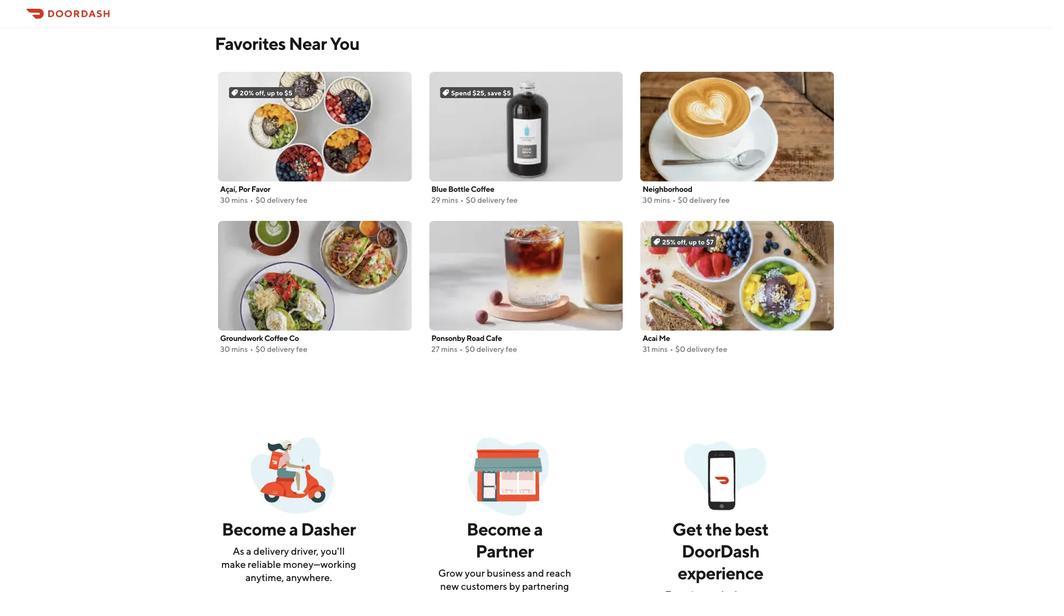 Task type: vqa. For each thing, say whether or not it's contained in the screenshot.
delivery
yes



Task type: describe. For each thing, give the bounding box(es) containing it.
• for açaí, por favor 30 mins • $0 delivery fee
[[250, 196, 253, 205]]

• for ponsonby road cafe 27 mins • $0 delivery fee
[[460, 345, 463, 354]]

business
[[487, 567, 526, 579]]

become for become a dasher
[[222, 519, 286, 540]]

mins inside acai me 31 mins • $0 delivery fee
[[652, 345, 668, 354]]

bottle
[[449, 185, 470, 194]]

30 inside neighborhood 30 mins • $0 delivery fee
[[643, 196, 653, 205]]

$0 for blue bottle coffee 29 mins • $0 delivery fee
[[466, 196, 476, 205]]

co
[[289, 334, 299, 343]]

become for become a partner
[[467, 519, 531, 540]]

become a partner
[[467, 519, 543, 562]]

fee inside neighborhood 30 mins • $0 delivery fee
[[719, 196, 730, 205]]

spend $25, save $5
[[451, 89, 511, 97]]

mins for açaí, por favor 30 mins • $0 delivery fee
[[232, 196, 248, 205]]

favorites near you
[[215, 33, 360, 54]]

spend
[[451, 89, 471, 97]]

get
[[673, 519, 703, 540]]

anywhere.
[[286, 572, 332, 583]]

road
[[467, 334, 485, 343]]

blue bottle coffee 29 mins • $0 delivery fee
[[432, 185, 518, 205]]

fee inside acai me 31 mins • $0 delivery fee
[[717, 345, 728, 354]]

by
[[510, 580, 521, 592]]

the
[[706, 519, 732, 540]]

cafe
[[486, 334, 502, 343]]

reliable
[[248, 558, 281, 570]]

20% off, up to $5
[[240, 89, 293, 97]]

as
[[233, 545, 244, 557]]

anytime,
[[246, 572, 284, 583]]

partner
[[476, 541, 534, 562]]

up for acai me
[[689, 238, 697, 246]]

$0 for ponsonby road cafe 27 mins • $0 delivery fee
[[465, 345, 475, 354]]

new
[[441, 580, 459, 592]]

fee for açaí, por favor 30 mins • $0 delivery fee
[[296, 196, 308, 205]]

become a dasher image
[[251, 434, 335, 518]]

delivery inside ponsonby road cafe 27 mins • $0 delivery fee
[[477, 345, 505, 354]]

$7
[[707, 238, 714, 246]]

acai me 31 mins • $0 delivery fee
[[643, 334, 728, 354]]

you
[[330, 33, 360, 54]]

por
[[238, 185, 250, 194]]

acai
[[643, 334, 658, 343]]

experience
[[678, 563, 764, 583]]

off, for açaí, por favor
[[255, 89, 266, 97]]

make
[[222, 558, 246, 570]]

neighborhood 30 mins • $0 delivery fee
[[643, 185, 730, 205]]

as a delivery driver, you'll make reliable money—working anytime, anywhere.
[[222, 545, 356, 583]]

mins for ponsonby road cafe 27 mins • $0 delivery fee
[[441, 345, 458, 354]]

to for acai me
[[699, 238, 705, 246]]

1 $5 from the left
[[285, 89, 293, 97]]

and
[[528, 567, 544, 579]]

neighborhood
[[643, 185, 693, 194]]

a for partner
[[534, 519, 543, 540]]

fee for blue bottle coffee 29 mins • $0 delivery fee
[[507, 196, 518, 205]]

grow
[[439, 567, 463, 579]]

delivery inside as a delivery driver, you'll make reliable money—working anytime, anywhere.
[[254, 545, 289, 557]]

favorites
[[215, 33, 286, 54]]

delivery inside açaí, por favor 30 mins • $0 delivery fee
[[267, 196, 295, 205]]

doordash
[[682, 541, 760, 562]]

açaí,
[[220, 185, 237, 194]]

customers
[[461, 580, 508, 592]]

dasher
[[301, 519, 356, 540]]

• for groundwork coffee co 30 mins • $0 delivery fee
[[250, 345, 253, 354]]

become a dasher
[[222, 519, 356, 540]]

you'll
[[321, 545, 345, 557]]

groundwork coffee co 30 mins • $0 delivery fee
[[220, 334, 308, 354]]



Task type: locate. For each thing, give the bounding box(es) containing it.
to right 20%
[[277, 89, 283, 97]]

25% off, up to $7
[[663, 238, 714, 246]]

fee inside "blue bottle coffee 29 mins • $0 delivery fee"
[[507, 196, 518, 205]]

a up and
[[534, 519, 543, 540]]

$0 down the road
[[465, 345, 475, 354]]

become up partner at the bottom of the page
[[467, 519, 531, 540]]

31
[[643, 345, 650, 354]]

$5
[[285, 89, 293, 97], [503, 89, 511, 97]]

fee for ponsonby road cafe 27 mins • $0 delivery fee
[[506, 345, 517, 354]]

mins down bottle
[[442, 196, 459, 205]]

2 horizontal spatial a
[[534, 519, 543, 540]]

coffee right bottle
[[471, 185, 495, 194]]

1 vertical spatial coffee
[[265, 334, 288, 343]]

off,
[[255, 89, 266, 97], [678, 238, 688, 246]]

become
[[222, 519, 286, 540], [467, 519, 531, 540]]

• inside açaí, por favor 30 mins • $0 delivery fee
[[250, 196, 253, 205]]

0 horizontal spatial $5
[[285, 89, 293, 97]]

1 horizontal spatial off,
[[678, 238, 688, 246]]

1 vertical spatial to
[[699, 238, 705, 246]]

0 horizontal spatial up
[[267, 89, 275, 97]]

30 inside açaí, por favor 30 mins • $0 delivery fee
[[220, 196, 230, 205]]

2 $5 from the left
[[503, 89, 511, 97]]

save
[[488, 89, 502, 97]]

become a partner image
[[467, 434, 551, 518]]

0 vertical spatial off,
[[255, 89, 266, 97]]

a for delivery
[[246, 545, 252, 557]]

mins inside groundwork coffee co 30 mins • $0 delivery fee
[[232, 345, 248, 354]]

fee
[[296, 196, 308, 205], [507, 196, 518, 205], [719, 196, 730, 205], [296, 345, 308, 354], [506, 345, 517, 354], [717, 345, 728, 354]]

off, right 25%
[[678, 238, 688, 246]]

• inside neighborhood 30 mins • $0 delivery fee
[[673, 196, 676, 205]]

• down "por"
[[250, 196, 253, 205]]

off, for acai me
[[678, 238, 688, 246]]

30 down neighborhood
[[643, 196, 653, 205]]

driver,
[[291, 545, 319, 557]]

off, right 20%
[[255, 89, 266, 97]]

27
[[432, 345, 440, 354]]

up left $7
[[689, 238, 697, 246]]

0 vertical spatial to
[[277, 89, 283, 97]]

fee inside ponsonby road cafe 27 mins • $0 delivery fee
[[506, 345, 517, 354]]

2 become from the left
[[467, 519, 531, 540]]

grow your business and reach new customers by partnerin
[[439, 567, 572, 592]]

mins inside ponsonby road cafe 27 mins • $0 delivery fee
[[441, 345, 458, 354]]

mins inside neighborhood 30 mins • $0 delivery fee
[[654, 196, 671, 205]]

a inside become a partner
[[534, 519, 543, 540]]

delivery inside "blue bottle coffee 29 mins • $0 delivery fee"
[[478, 196, 505, 205]]

mins down "por"
[[232, 196, 248, 205]]

1 horizontal spatial up
[[689, 238, 697, 246]]

fee inside açaí, por favor 30 mins • $0 delivery fee
[[296, 196, 308, 205]]

become up as
[[222, 519, 286, 540]]

get the best doordash experience
[[673, 519, 769, 583]]

$0 right the 31
[[676, 345, 686, 354]]

mins for groundwork coffee co 30 mins • $0 delivery fee
[[232, 345, 248, 354]]

1 become from the left
[[222, 519, 286, 540]]

20%
[[240, 89, 254, 97]]

1 vertical spatial off,
[[678, 238, 688, 246]]

mins down neighborhood
[[654, 196, 671, 205]]

mins
[[232, 196, 248, 205], [442, 196, 459, 205], [654, 196, 671, 205], [232, 345, 248, 354], [441, 345, 458, 354], [652, 345, 668, 354]]

fee for groundwork coffee co 30 mins • $0 delivery fee
[[296, 345, 308, 354]]

delivery inside acai me 31 mins • $0 delivery fee
[[687, 345, 715, 354]]

0 horizontal spatial coffee
[[265, 334, 288, 343]]

a
[[289, 519, 298, 540], [534, 519, 543, 540], [246, 545, 252, 557]]

up right 20%
[[267, 89, 275, 97]]

• down neighborhood
[[673, 196, 676, 205]]

1 horizontal spatial become
[[467, 519, 531, 540]]

ponsonby road cafe 27 mins • $0 delivery fee
[[432, 334, 517, 354]]

coffee left co
[[265, 334, 288, 343]]

delivery inside neighborhood 30 mins • $0 delivery fee
[[690, 196, 718, 205]]

1 horizontal spatial to
[[699, 238, 705, 246]]

me
[[659, 334, 670, 343]]

$0 inside neighborhood 30 mins • $0 delivery fee
[[678, 196, 688, 205]]

29
[[432, 196, 441, 205]]

to
[[277, 89, 283, 97], [699, 238, 705, 246]]

$0 inside açaí, por favor 30 mins • $0 delivery fee
[[256, 196, 266, 205]]

• inside ponsonby road cafe 27 mins • $0 delivery fee
[[460, 345, 463, 354]]

near
[[289, 33, 327, 54]]

30 down "açaí," in the left top of the page
[[220, 196, 230, 205]]

1 horizontal spatial $5
[[503, 89, 511, 97]]

coffee inside groundwork coffee co 30 mins • $0 delivery fee
[[265, 334, 288, 343]]

up for açaí, por favor
[[267, 89, 275, 97]]

• for blue bottle coffee 29 mins • $0 delivery fee
[[461, 196, 464, 205]]

$0 down bottle
[[466, 196, 476, 205]]

coffee inside "blue bottle coffee 29 mins • $0 delivery fee"
[[471, 185, 495, 194]]

coffee
[[471, 185, 495, 194], [265, 334, 288, 343]]

best
[[735, 519, 769, 540]]

• down ponsonby
[[460, 345, 463, 354]]

• inside acai me 31 mins • $0 delivery fee
[[670, 345, 674, 354]]

$0 for groundwork coffee co 30 mins • $0 delivery fee
[[256, 345, 266, 354]]

favor
[[252, 185, 271, 194]]

• inside "blue bottle coffee 29 mins • $0 delivery fee"
[[461, 196, 464, 205]]

• down me
[[670, 345, 674, 354]]

to for açaí, por favor
[[277, 89, 283, 97]]

a inside as a delivery driver, you'll make reliable money—working anytime, anywhere.
[[246, 545, 252, 557]]

$0 inside acai me 31 mins • $0 delivery fee
[[676, 345, 686, 354]]

1 vertical spatial up
[[689, 238, 697, 246]]

$0 down favor
[[256, 196, 266, 205]]

1 horizontal spatial coffee
[[471, 185, 495, 194]]

mins down ponsonby
[[441, 345, 458, 354]]

mins for blue bottle coffee 29 mins • $0 delivery fee
[[442, 196, 459, 205]]

to left $7
[[699, 238, 705, 246]]

a right as
[[246, 545, 252, 557]]

0 horizontal spatial become
[[222, 519, 286, 540]]

mins inside "blue bottle coffee 29 mins • $0 delivery fee"
[[442, 196, 459, 205]]

0 horizontal spatial to
[[277, 89, 283, 97]]

$0 down groundwork
[[256, 345, 266, 354]]

money—working
[[283, 558, 356, 570]]

a for dasher
[[289, 519, 298, 540]]

0 horizontal spatial a
[[246, 545, 252, 557]]

•
[[250, 196, 253, 205], [461, 196, 464, 205], [673, 196, 676, 205], [250, 345, 253, 354], [460, 345, 463, 354], [670, 345, 674, 354]]

a up "driver,"
[[289, 519, 298, 540]]

30
[[220, 196, 230, 205], [643, 196, 653, 205], [220, 345, 230, 354]]

30 for groundwork coffee co 30 mins • $0 delivery fee
[[220, 345, 230, 354]]

$0 for açaí, por favor 30 mins • $0 delivery fee
[[256, 196, 266, 205]]

mins down groundwork
[[232, 345, 248, 354]]

0 horizontal spatial off,
[[255, 89, 266, 97]]

• down groundwork
[[250, 345, 253, 354]]

get the best doordash experience image
[[683, 434, 767, 518]]

$0 down neighborhood
[[678, 196, 688, 205]]

$0 inside ponsonby road cafe 27 mins • $0 delivery fee
[[465, 345, 475, 354]]

0 vertical spatial up
[[267, 89, 275, 97]]

$25,
[[473, 89, 487, 97]]

0 vertical spatial coffee
[[471, 185, 495, 194]]

açaí, por favor 30 mins • $0 delivery fee
[[220, 185, 308, 205]]

30 inside groundwork coffee co 30 mins • $0 delivery fee
[[220, 345, 230, 354]]

• down bottle
[[461, 196, 464, 205]]

blue
[[432, 185, 447, 194]]

delivery
[[267, 196, 295, 205], [478, 196, 505, 205], [690, 196, 718, 205], [267, 345, 295, 354], [477, 345, 505, 354], [687, 345, 715, 354], [254, 545, 289, 557]]

your
[[465, 567, 485, 579]]

30 down groundwork
[[220, 345, 230, 354]]

mins down me
[[652, 345, 668, 354]]

30 for açaí, por favor 30 mins • $0 delivery fee
[[220, 196, 230, 205]]

groundwork
[[220, 334, 263, 343]]

$0 inside "blue bottle coffee 29 mins • $0 delivery fee"
[[466, 196, 476, 205]]

fee inside groundwork coffee co 30 mins • $0 delivery fee
[[296, 345, 308, 354]]

1 horizontal spatial a
[[289, 519, 298, 540]]

delivery inside groundwork coffee co 30 mins • $0 delivery fee
[[267, 345, 295, 354]]

$0
[[256, 196, 266, 205], [466, 196, 476, 205], [678, 196, 688, 205], [256, 345, 266, 354], [465, 345, 475, 354], [676, 345, 686, 354]]

up
[[267, 89, 275, 97], [689, 238, 697, 246]]

become inside become a partner
[[467, 519, 531, 540]]

reach
[[546, 567, 572, 579]]

• inside groundwork coffee co 30 mins • $0 delivery fee
[[250, 345, 253, 354]]

ponsonby
[[432, 334, 465, 343]]

$5 right save
[[503, 89, 511, 97]]

25%
[[663, 238, 676, 246]]

$0 inside groundwork coffee co 30 mins • $0 delivery fee
[[256, 345, 266, 354]]

$5 right 20%
[[285, 89, 293, 97]]

mins inside açaí, por favor 30 mins • $0 delivery fee
[[232, 196, 248, 205]]



